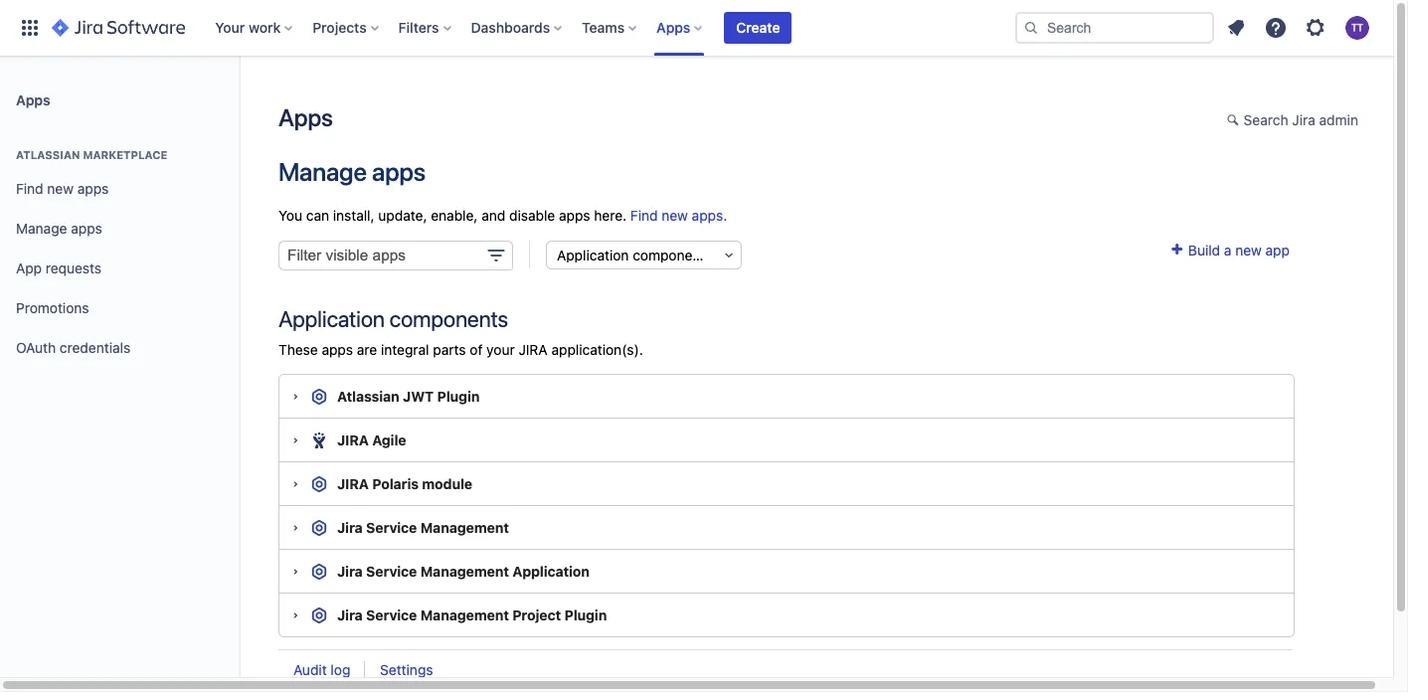 Task type: vqa. For each thing, say whether or not it's contained in the screenshot.
New inside "ATLASSIAN MARKETPLACE" group
yes



Task type: describe. For each thing, give the bounding box(es) containing it.
0 horizontal spatial components
[[390, 306, 508, 333]]

jira service management
[[337, 519, 509, 536]]

your profile and settings image
[[1346, 16, 1370, 40]]

projects
[[313, 19, 367, 36]]

jira service management project plugin
[[337, 607, 607, 624]]

new inside atlassian marketplace group
[[47, 180, 74, 197]]

search jira admin link
[[1217, 105, 1369, 137]]

build a new app
[[1185, 242, 1290, 259]]

settings
[[380, 662, 433, 679]]

sidebar navigation image
[[217, 80, 261, 119]]

appswitcher icon image
[[18, 16, 42, 40]]

1 vertical spatial plugin
[[565, 607, 607, 624]]

jira polaris module
[[337, 476, 473, 493]]

0 horizontal spatial plugin
[[437, 388, 480, 405]]

here.
[[594, 207, 627, 224]]

primary element
[[12, 0, 1016, 56]]

your work
[[215, 19, 281, 36]]

admin
[[1320, 111, 1359, 128]]

oauth credentials
[[16, 339, 130, 356]]

projects button
[[307, 12, 387, 44]]

oauth credentials link
[[8, 328, 231, 368]]

app
[[16, 259, 42, 276]]

find new apps link
[[8, 169, 231, 209]]

app
[[1266, 242, 1290, 259]]

1 management from the top
[[421, 519, 509, 536]]

atlassian for atlassian marketplace
[[16, 148, 80, 161]]

Search field
[[1016, 12, 1215, 44]]

and
[[482, 207, 506, 224]]

update,
[[378, 207, 427, 224]]

0 vertical spatial components
[[633, 247, 713, 264]]

dashboards
[[471, 19, 550, 36]]

jira agile
[[337, 432, 406, 449]]

project
[[513, 607, 561, 624]]

jira for jira polaris module
[[337, 476, 369, 493]]

1 vertical spatial new
[[662, 207, 688, 224]]

create button
[[725, 12, 792, 44]]

manage inside atlassian marketplace group
[[16, 219, 67, 236]]

you
[[279, 207, 302, 224]]

apps left are
[[322, 341, 353, 358]]

1 horizontal spatial manage
[[279, 157, 367, 186]]

of
[[470, 341, 483, 358]]

oauth
[[16, 339, 56, 356]]

can
[[306, 207, 329, 224]]

you can install, update, enable, and disable apps here. find new apps.
[[279, 207, 728, 224]]

small image for build a new app
[[1169, 242, 1185, 258]]

build
[[1189, 242, 1221, 259]]

search
[[1244, 111, 1289, 128]]

jira left admin
[[1293, 111, 1316, 128]]

application(s).
[[552, 341, 644, 358]]

find new apps
[[16, 180, 109, 197]]

notifications image
[[1225, 16, 1249, 40]]

these
[[279, 341, 318, 358]]

apps down atlassian marketplace
[[77, 180, 109, 197]]

filters button
[[393, 12, 459, 44]]

management for project
[[421, 607, 509, 624]]

apps up update,
[[372, 157, 426, 186]]

help image
[[1265, 16, 1288, 40]]

module
[[422, 476, 473, 493]]

requests
[[46, 259, 102, 276]]

atlassian marketplace
[[16, 148, 168, 161]]

integral
[[381, 341, 429, 358]]

service for jira service management
[[366, 519, 417, 536]]

find new apps. link
[[631, 207, 728, 224]]

jira for jira service management
[[337, 519, 363, 536]]

manage apps link
[[8, 209, 231, 249]]

app requests link
[[8, 249, 231, 289]]

settings link
[[380, 662, 433, 679]]

filters
[[399, 19, 439, 36]]

agile
[[372, 432, 406, 449]]

teams
[[582, 19, 625, 36]]

0 vertical spatial jira
[[519, 341, 548, 358]]

0 horizontal spatial apps
[[16, 91, 50, 108]]

0 horizontal spatial application components
[[279, 306, 508, 333]]

banner containing your work
[[0, 0, 1394, 56]]

atlassian jwt plugin
[[337, 388, 480, 405]]

small image for search jira admin
[[1227, 112, 1243, 128]]

teams button
[[576, 12, 645, 44]]

1 horizontal spatial manage apps
[[279, 157, 426, 186]]

atlassian marketplace group
[[8, 127, 231, 374]]

management for application
[[421, 563, 509, 580]]

your work button
[[209, 12, 301, 44]]



Task type: locate. For each thing, give the bounding box(es) containing it.
service for jira service management application
[[366, 563, 417, 580]]

find inside atlassian marketplace group
[[16, 180, 43, 197]]

jira for jira agile
[[337, 432, 369, 449]]

atlassian up jira agile
[[337, 388, 400, 405]]

jira for jira service management project plugin
[[337, 607, 363, 624]]

atlassian for atlassian jwt plugin
[[337, 388, 400, 405]]

jira right your
[[519, 341, 548, 358]]

apps up 'requests'
[[71, 219, 102, 236]]

1 vertical spatial small image
[[1169, 242, 1185, 258]]

3 service from the top
[[366, 607, 417, 624]]

work
[[249, 19, 281, 36]]

1 vertical spatial manage
[[16, 219, 67, 236]]

plugin right jwt
[[437, 388, 480, 405]]

apps inside "dropdown button"
[[657, 19, 691, 36]]

parts
[[433, 341, 466, 358]]

these apps are integral parts of your jira application(s).
[[279, 341, 644, 358]]

log
[[331, 662, 351, 679]]

apps right teams dropdown button at the left top
[[657, 19, 691, 36]]

1 vertical spatial find
[[631, 207, 658, 224]]

manage apps inside atlassian marketplace group
[[16, 219, 102, 236]]

banner
[[0, 0, 1394, 56]]

1 vertical spatial management
[[421, 563, 509, 580]]

jira
[[519, 341, 548, 358], [337, 432, 369, 449], [337, 476, 369, 493]]

small image inside search jira admin link
[[1227, 112, 1243, 128]]

manage up app
[[16, 219, 67, 236]]

1 horizontal spatial plugin
[[565, 607, 607, 624]]

0 horizontal spatial new
[[47, 180, 74, 197]]

0 vertical spatial application
[[557, 247, 629, 264]]

0 horizontal spatial small image
[[1169, 242, 1185, 258]]

atlassian
[[16, 148, 80, 161], [337, 388, 400, 405]]

polaris
[[372, 476, 419, 493]]

marketplace
[[83, 148, 168, 161]]

search jira admin
[[1244, 111, 1359, 128]]

your
[[215, 19, 245, 36]]

jira down jira polaris module
[[337, 519, 363, 536]]

new down atlassian marketplace
[[47, 180, 74, 197]]

1 horizontal spatial find
[[631, 207, 658, 224]]

apps
[[372, 157, 426, 186], [77, 180, 109, 197], [559, 207, 591, 224], [71, 219, 102, 236], [322, 341, 353, 358]]

1 horizontal spatial small image
[[1227, 112, 1243, 128]]

2 horizontal spatial new
[[1236, 242, 1262, 259]]

apps left here.
[[559, 207, 591, 224]]

0 vertical spatial plugin
[[437, 388, 480, 405]]

credentials
[[60, 339, 130, 356]]

components down find new apps. link
[[633, 247, 713, 264]]

management
[[421, 519, 509, 536], [421, 563, 509, 580], [421, 607, 509, 624]]

1 vertical spatial jira
[[337, 432, 369, 449]]

service down jira service management
[[366, 563, 417, 580]]

application components down here.
[[557, 247, 713, 264]]

2 management from the top
[[421, 563, 509, 580]]

enable,
[[431, 207, 478, 224]]

a
[[1225, 242, 1232, 259]]

1 service from the top
[[366, 519, 417, 536]]

0 vertical spatial atlassian
[[16, 148, 80, 161]]

apps button
[[651, 12, 711, 44]]

jira left polaris
[[337, 476, 369, 493]]

jira up log
[[337, 607, 363, 624]]

application components up integral
[[279, 306, 508, 333]]

0 horizontal spatial atlassian
[[16, 148, 80, 161]]

manage apps up install,
[[279, 157, 426, 186]]

3 management from the top
[[421, 607, 509, 624]]

service up settings
[[366, 607, 417, 624]]

0 vertical spatial new
[[47, 180, 74, 197]]

promotions link
[[8, 289, 231, 328]]

2 vertical spatial service
[[366, 607, 417, 624]]

apps.
[[692, 207, 728, 224]]

dashboards button
[[465, 12, 570, 44]]

1 horizontal spatial components
[[633, 247, 713, 264]]

components up "parts"
[[390, 306, 508, 333]]

management up jira service management project plugin
[[421, 563, 509, 580]]

create
[[737, 19, 781, 36]]

jira down jira service management
[[337, 563, 363, 580]]

install,
[[333, 207, 375, 224]]

your
[[487, 341, 515, 358]]

application up these
[[279, 306, 385, 333]]

0 horizontal spatial manage
[[16, 219, 67, 236]]

0 vertical spatial manage
[[279, 157, 367, 186]]

components
[[633, 247, 713, 264], [390, 306, 508, 333]]

find right here.
[[631, 207, 658, 224]]

atlassian inside group
[[16, 148, 80, 161]]

new
[[47, 180, 74, 197], [662, 207, 688, 224], [1236, 242, 1262, 259]]

0 vertical spatial manage apps
[[279, 157, 426, 186]]

audit log link
[[294, 662, 351, 679]]

management down jira service management application
[[421, 607, 509, 624]]

2 vertical spatial new
[[1236, 242, 1262, 259]]

atlassian up 'find new apps'
[[16, 148, 80, 161]]

promotions
[[16, 299, 89, 316]]

apps right "sidebar navigation" image
[[279, 103, 333, 131]]

0 vertical spatial management
[[421, 519, 509, 536]]

1 vertical spatial manage apps
[[16, 219, 102, 236]]

new right a
[[1236, 242, 1262, 259]]

application
[[557, 247, 629, 264], [279, 306, 385, 333], [513, 563, 590, 580]]

find
[[16, 180, 43, 197], [631, 207, 658, 224]]

1 vertical spatial application
[[279, 306, 385, 333]]

jira for jira service management application
[[337, 563, 363, 580]]

1 vertical spatial service
[[366, 563, 417, 580]]

manage apps up app requests
[[16, 219, 102, 236]]

settings image
[[1304, 16, 1328, 40]]

app requests
[[16, 259, 102, 276]]

application components
[[557, 247, 713, 264], [279, 306, 508, 333]]

are
[[357, 341, 377, 358]]

2 vertical spatial jira
[[337, 476, 369, 493]]

small image left build
[[1169, 242, 1185, 258]]

jira software image
[[52, 16, 185, 40], [52, 16, 185, 40]]

2 horizontal spatial apps
[[657, 19, 691, 36]]

None field
[[279, 241, 513, 271]]

0 vertical spatial service
[[366, 519, 417, 536]]

2 vertical spatial management
[[421, 607, 509, 624]]

2 service from the top
[[366, 563, 417, 580]]

application up project
[[513, 563, 590, 580]]

service down polaris
[[366, 519, 417, 536]]

1 horizontal spatial apps
[[279, 103, 333, 131]]

small image left search
[[1227, 112, 1243, 128]]

build a new app link
[[1169, 242, 1290, 259]]

disable
[[509, 207, 555, 224]]

apps
[[657, 19, 691, 36], [16, 91, 50, 108], [279, 103, 333, 131]]

manage
[[279, 157, 367, 186], [16, 219, 67, 236]]

0 horizontal spatial manage apps
[[16, 219, 102, 236]]

jira service management application
[[337, 563, 590, 580]]

small image
[[1227, 112, 1243, 128], [1169, 242, 1185, 258]]

plugin
[[437, 388, 480, 405], [565, 607, 607, 624]]

search image
[[1024, 20, 1040, 36]]

service
[[366, 519, 417, 536], [366, 563, 417, 580], [366, 607, 417, 624]]

0 vertical spatial small image
[[1227, 112, 1243, 128]]

1 horizontal spatial new
[[662, 207, 688, 224]]

manage up can
[[279, 157, 367, 186]]

manage apps
[[279, 157, 426, 186], [16, 219, 102, 236]]

1 vertical spatial application components
[[279, 306, 508, 333]]

jira left the agile
[[337, 432, 369, 449]]

1 vertical spatial atlassian
[[337, 388, 400, 405]]

0 horizontal spatial find
[[16, 180, 43, 197]]

service for jira service management project plugin
[[366, 607, 417, 624]]

jwt
[[403, 388, 434, 405]]

1 vertical spatial components
[[390, 306, 508, 333]]

application down here.
[[557, 247, 629, 264]]

0 vertical spatial find
[[16, 180, 43, 197]]

apps down appswitcher icon
[[16, 91, 50, 108]]

management up jira service management application
[[421, 519, 509, 536]]

1 horizontal spatial application components
[[557, 247, 713, 264]]

jira
[[1293, 111, 1316, 128], [337, 519, 363, 536], [337, 563, 363, 580], [337, 607, 363, 624]]

new left apps.
[[662, 207, 688, 224]]

audit
[[294, 662, 327, 679]]

find down atlassian marketplace
[[16, 180, 43, 197]]

1 horizontal spatial atlassian
[[337, 388, 400, 405]]

audit log
[[294, 662, 351, 679]]

plugin right project
[[565, 607, 607, 624]]

0 vertical spatial application components
[[557, 247, 713, 264]]

2 vertical spatial application
[[513, 563, 590, 580]]

small image inside build a new app link
[[1169, 242, 1185, 258]]



